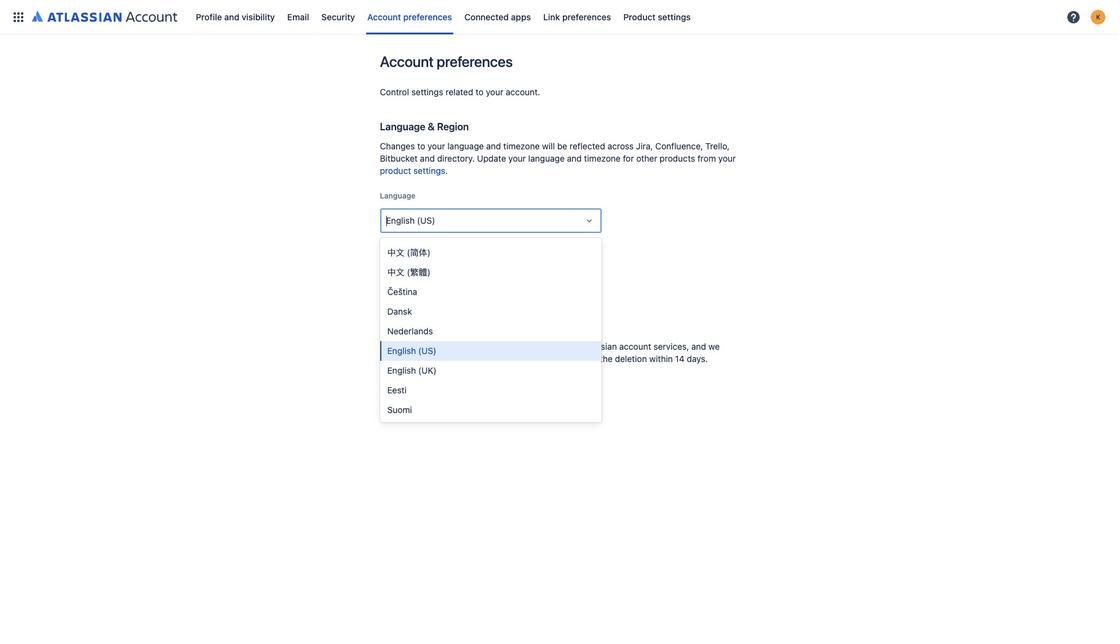 Task type: vqa. For each thing, say whether or not it's contained in the screenshot.
the bottommost the Delete
yes



Task type: describe. For each thing, give the bounding box(es) containing it.
other
[[636, 153, 657, 164]]

open image
[[582, 213, 596, 228]]

čeština
[[387, 287, 417, 297]]

your down the account,
[[459, 354, 477, 364]]

and inside "link"
[[224, 11, 239, 22]]

connected apps
[[464, 11, 531, 22]]

1 vertical spatial account
[[380, 53, 434, 70]]

(简体)
[[407, 247, 430, 258]]

english (uk)
[[387, 365, 436, 376]]

settings.
[[413, 165, 448, 176]]

products
[[660, 153, 695, 164]]

2 vertical spatial english
[[387, 365, 416, 376]]

nederlands
[[387, 326, 433, 337]]

14
[[675, 354, 684, 364]]

dansk
[[387, 306, 412, 317]]

and down be
[[567, 153, 582, 164]]

product settings. link
[[380, 165, 448, 176]]

permanently
[[380, 354, 430, 364]]

0 horizontal spatial timezone
[[503, 141, 540, 151]]

trello,
[[705, 141, 730, 151]]

settings for product
[[658, 11, 691, 22]]

you
[[538, 354, 553, 364]]

1 vertical spatial english
[[387, 346, 416, 356]]

to inside changes to your language and timezone will be reflected across jira, confluence, trello, bitbucket and directory. update your language and timezone for other products from your product settings.
[[417, 141, 425, 151]]

banner containing profile and visibility
[[0, 0, 1119, 34]]

1 vertical spatial (us)
[[418, 346, 436, 356]]

control
[[380, 87, 409, 97]]

changes
[[380, 141, 415, 151]]

bitbucket
[[380, 153, 418, 164]]

delete account
[[387, 382, 449, 392]]

jira,
[[636, 141, 653, 151]]

manage profile menu element
[[7, 0, 1062, 34]]

0 horizontal spatial language
[[447, 141, 484, 151]]

account preferences link
[[364, 7, 456, 27]]

(繁體)
[[407, 267, 430, 277]]

region
[[437, 121, 469, 132]]

help image
[[1066, 10, 1081, 24]]

1 horizontal spatial to
[[476, 87, 484, 97]]

from
[[697, 153, 716, 164]]

&
[[428, 121, 435, 132]]

connected
[[464, 11, 509, 22]]

lose
[[522, 341, 539, 352]]

account inside delete account button
[[416, 382, 449, 392]]

your left account.
[[486, 87, 503, 97]]

time
[[380, 247, 398, 257]]

access
[[541, 341, 569, 352]]

your up nederlands
[[412, 314, 433, 325]]

your right the update
[[508, 153, 526, 164]]

中文 for 中文 (简体)
[[387, 247, 404, 258]]

reflected
[[570, 141, 605, 151]]

language for language & region
[[380, 121, 425, 132]]

1 vertical spatial timezone
[[584, 153, 621, 164]]

security
[[321, 11, 355, 22]]

language & region
[[380, 121, 469, 132]]

security link
[[318, 7, 359, 27]]

the
[[600, 354, 613, 364]]

0 vertical spatial zone
[[400, 247, 417, 257]]

language for language
[[380, 191, 415, 201]]

account,
[[469, 341, 503, 352]]

and up settings. in the top of the page
[[420, 153, 435, 164]]

0 vertical spatial account
[[435, 314, 472, 325]]

when
[[380, 341, 403, 352]]

email
[[287, 11, 309, 22]]

related
[[446, 87, 473, 97]]

days.
[[687, 354, 708, 364]]

atlassian
[[581, 341, 617, 352]]

time zone
[[380, 247, 417, 257]]

delete account button
[[380, 378, 456, 397]]

changes to your language and timezone will be reflected across jira, confluence, trello, bitbucket and directory. update your language and timezone for other products from your product settings.
[[380, 141, 736, 176]]

1 you from the left
[[405, 341, 420, 352]]



Task type: locate. For each thing, give the bounding box(es) containing it.
confluence,
[[655, 141, 703, 151]]

(us) up (uk)
[[418, 346, 436, 356]]

1 vertical spatial language
[[528, 153, 565, 164]]

0 vertical spatial 中文
[[387, 247, 404, 258]]

中文 up your
[[387, 247, 404, 258]]

1 中文 from the top
[[387, 247, 404, 258]]

to up 'cancel'
[[571, 341, 579, 352]]

0 vertical spatial to
[[476, 87, 484, 97]]

中文 (简体)
[[387, 247, 430, 258]]

product settings
[[623, 11, 691, 22]]

services,
[[654, 341, 689, 352]]

account
[[367, 11, 401, 22], [380, 53, 434, 70]]

to down language & region
[[417, 141, 425, 151]]

banner
[[0, 0, 1119, 34]]

2 vertical spatial account
[[416, 382, 449, 392]]

zone right time
[[400, 247, 417, 257]]

timezone
[[503, 141, 540, 151], [584, 153, 621, 164]]

english up time zone
[[386, 215, 415, 226]]

your left the account,
[[449, 341, 466, 352]]

0 vertical spatial english (us)
[[386, 215, 435, 226]]

deletion
[[615, 354, 647, 364]]

中文 (繁體)
[[387, 267, 430, 277]]

0 horizontal spatial you
[[405, 341, 420, 352]]

within
[[649, 354, 673, 364]]

1 vertical spatial language
[[380, 191, 415, 201]]

language up changes
[[380, 121, 425, 132]]

and inside "when you delete your account, you lose access to atlassian account services, and we permanently delete your personal data. you can cancel the deletion within 14 days."
[[691, 341, 706, 352]]

product settings link
[[620, 7, 694, 27]]

language up directory.
[[447, 141, 484, 151]]

(us) up (简体)
[[417, 215, 435, 226]]

product
[[623, 11, 656, 22]]

0 vertical spatial timezone
[[503, 141, 540, 151]]

cancel
[[571, 354, 597, 364]]

delete for delete your account
[[380, 314, 410, 325]]

account down (uk)
[[416, 382, 449, 392]]

中文 for 中文 (繁體)
[[387, 267, 404, 277]]

0 vertical spatial (us)
[[417, 215, 435, 226]]

you up permanently
[[405, 341, 420, 352]]

2 you from the left
[[506, 341, 520, 352]]

connected apps link
[[461, 7, 535, 27]]

you up data.
[[506, 341, 520, 352]]

0 horizontal spatial settings
[[411, 87, 443, 97]]

account up the account,
[[435, 314, 472, 325]]

control settings related to your account.
[[380, 87, 540, 97]]

1 vertical spatial delete
[[387, 382, 414, 392]]

link
[[543, 11, 560, 22]]

language down will
[[528, 153, 565, 164]]

preferences up control settings related to your account.
[[437, 53, 513, 70]]

profile and visibility
[[196, 11, 275, 22]]

0 horizontal spatial to
[[417, 141, 425, 151]]

1 horizontal spatial you
[[506, 341, 520, 352]]

will
[[542, 141, 555, 151]]

timezone left will
[[503, 141, 540, 151]]

language
[[380, 121, 425, 132], [380, 191, 415, 201]]

data.
[[515, 354, 535, 364]]

english down permanently
[[387, 365, 416, 376]]

0 vertical spatial account preferences
[[367, 11, 452, 22]]

delete inside button
[[387, 382, 414, 392]]

english (us)
[[386, 215, 435, 226], [387, 346, 436, 356]]

1 vertical spatial account preferences
[[380, 53, 513, 70]]

account preferences
[[367, 11, 452, 22], [380, 53, 513, 70]]

preferences left connected
[[403, 11, 452, 22]]

0 vertical spatial english
[[386, 215, 415, 226]]

settings for control
[[411, 87, 443, 97]]

to right related
[[476, 87, 484, 97]]

your down "&"
[[428, 141, 445, 151]]

when you delete your account, you lose access to atlassian account services, and we permanently delete your personal data. you can cancel the deletion within 14 days.
[[380, 341, 720, 364]]

1 vertical spatial zone
[[426, 266, 445, 277]]

0 vertical spatial delete
[[380, 314, 410, 325]]

(uk)
[[418, 365, 436, 376]]

delete down english (uk)
[[387, 382, 414, 392]]

suomi
[[387, 405, 412, 415]]

zone
[[400, 247, 417, 257], [426, 266, 445, 277]]

profile and visibility link
[[192, 7, 279, 27]]

1 horizontal spatial timezone
[[584, 153, 621, 164]]

preferences for link preferences link
[[562, 11, 611, 22]]

1 horizontal spatial settings
[[658, 11, 691, 22]]

delete
[[380, 314, 410, 325], [387, 382, 414, 392]]

0 horizontal spatial zone
[[400, 247, 417, 257]]

0 vertical spatial settings
[[658, 11, 691, 22]]

0 vertical spatial language
[[380, 121, 425, 132]]

and
[[224, 11, 239, 22], [486, 141, 501, 151], [420, 153, 435, 164], [567, 153, 582, 164], [691, 341, 706, 352]]

account inside "when you delete your account, you lose access to atlassian account services, and we permanently delete your personal data. you can cancel the deletion within 14 days."
[[619, 341, 651, 352]]

1 vertical spatial settings
[[411, 87, 443, 97]]

delete for delete account
[[387, 382, 414, 392]]

preferences right link at the top of page
[[562, 11, 611, 22]]

profile
[[196, 11, 222, 22]]

delete up nederlands
[[380, 314, 410, 325]]

you
[[405, 341, 420, 352], [506, 341, 520, 352]]

1 vertical spatial to
[[417, 141, 425, 151]]

None text field
[[386, 215, 388, 227]]

1 vertical spatial delete
[[432, 354, 457, 364]]

preferences for account preferences link
[[403, 11, 452, 22]]

and right profile
[[224, 11, 239, 22]]

update
[[477, 153, 506, 164]]

your
[[386, 266, 404, 277]]

product
[[380, 165, 411, 176]]

we
[[709, 341, 720, 352]]

1 vertical spatial 中文
[[387, 267, 404, 277]]

time
[[406, 266, 424, 277]]

zone right 'time'
[[426, 266, 445, 277]]

timezone down reflected
[[584, 153, 621, 164]]

0 vertical spatial language
[[447, 141, 484, 151]]

2 中文 from the top
[[387, 267, 404, 277]]

0 vertical spatial delete
[[422, 341, 447, 352]]

your down trello,
[[718, 153, 736, 164]]

english
[[386, 215, 415, 226], [387, 346, 416, 356], [387, 365, 416, 376]]

中文 left 'time'
[[387, 267, 404, 277]]

can
[[555, 354, 569, 364]]

preferences
[[403, 11, 452, 22], [562, 11, 611, 22], [437, 53, 513, 70]]

link preferences
[[543, 11, 611, 22]]

1 language from the top
[[380, 121, 425, 132]]

for
[[623, 153, 634, 164]]

account preferences inside manage profile menu 'element'
[[367, 11, 452, 22]]

(us)
[[417, 215, 435, 226], [418, 346, 436, 356]]

account.
[[506, 87, 540, 97]]

link preferences link
[[540, 7, 615, 27]]

to
[[476, 87, 484, 97], [417, 141, 425, 151], [571, 341, 579, 352]]

2 vertical spatial to
[[571, 341, 579, 352]]

and up days.
[[691, 341, 706, 352]]

eesti
[[387, 385, 407, 396]]

account up control
[[380, 53, 434, 70]]

across
[[608, 141, 634, 151]]

delete account group
[[380, 378, 531, 397]]

account image
[[1091, 10, 1106, 24]]

2 language from the top
[[380, 191, 415, 201]]

1 vertical spatial account
[[619, 341, 651, 352]]

中文
[[387, 247, 404, 258], [387, 267, 404, 277]]

and up the update
[[486, 141, 501, 151]]

apps
[[511, 11, 531, 22]]

account right security at top
[[367, 11, 401, 22]]

delete
[[422, 341, 447, 352], [432, 354, 457, 364]]

settings right 'product'
[[658, 11, 691, 22]]

1 vertical spatial english (us)
[[387, 346, 436, 356]]

settings inside manage profile menu 'element'
[[658, 11, 691, 22]]

settings
[[658, 11, 691, 22], [411, 87, 443, 97]]

settings left related
[[411, 87, 443, 97]]

english down nederlands
[[387, 346, 416, 356]]

to inside "when you delete your account, you lose access to atlassian account services, and we permanently delete your personal data. you can cancel the deletion within 14 days."
[[571, 341, 579, 352]]

email link
[[284, 7, 313, 27]]

language
[[447, 141, 484, 151], [528, 153, 565, 164]]

1 horizontal spatial language
[[528, 153, 565, 164]]

directory.
[[437, 153, 475, 164]]

account inside account preferences link
[[367, 11, 401, 22]]

english (us) up english (uk)
[[387, 346, 436, 356]]

your
[[486, 87, 503, 97], [428, 141, 445, 151], [508, 153, 526, 164], [718, 153, 736, 164], [412, 314, 433, 325], [449, 341, 466, 352], [459, 354, 477, 364]]

switch to... image
[[11, 10, 26, 24]]

2 horizontal spatial to
[[571, 341, 579, 352]]

1 horizontal spatial zone
[[426, 266, 445, 277]]

0 vertical spatial account
[[367, 11, 401, 22]]

account up deletion
[[619, 341, 651, 352]]

visibility
[[242, 11, 275, 22]]

english (us) up 中文 (简体)
[[386, 215, 435, 226]]

language down the product on the top
[[380, 191, 415, 201]]

personal
[[479, 354, 513, 364]]

français
[[387, 424, 421, 435]]

your time zone
[[386, 266, 445, 277]]

delete your account
[[380, 314, 472, 325]]

be
[[557, 141, 567, 151]]

account
[[435, 314, 472, 325], [619, 341, 651, 352], [416, 382, 449, 392]]



